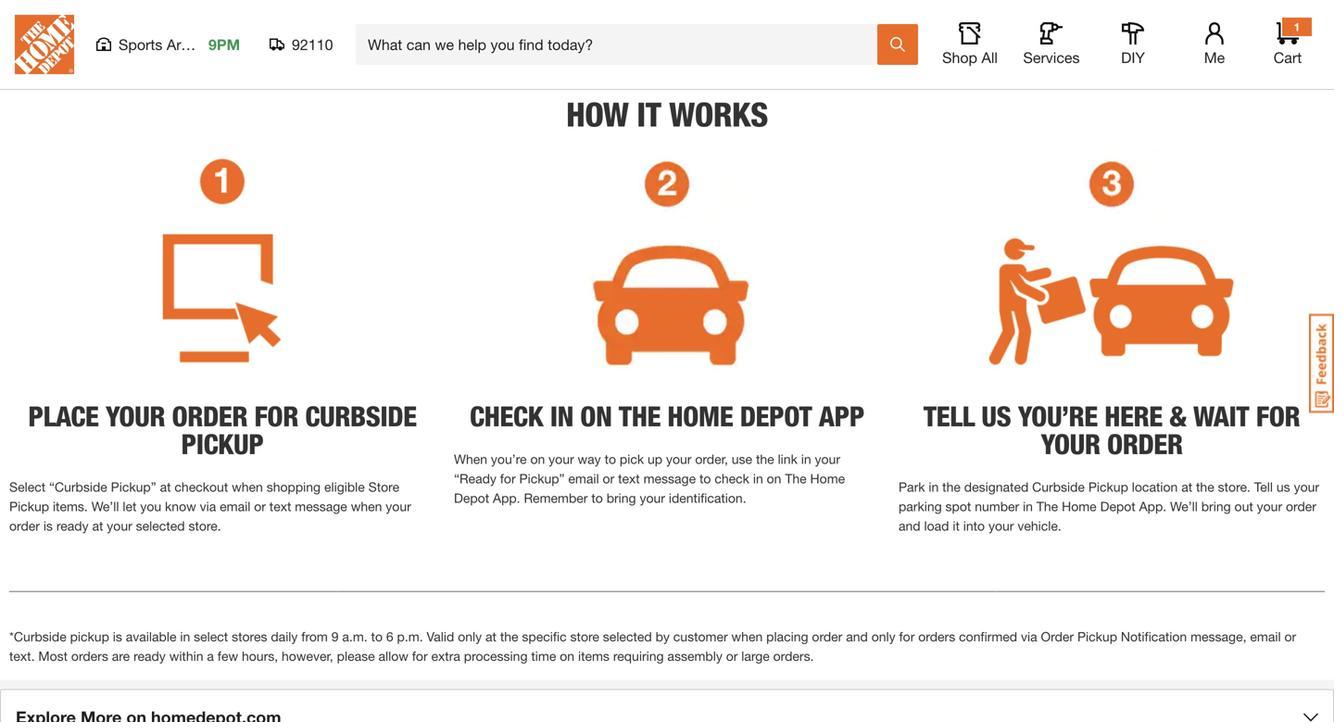Task type: vqa. For each thing, say whether or not it's contained in the screenshot.
LOAD
yes



Task type: describe. For each thing, give the bounding box(es) containing it.
1 vertical spatial on
[[767, 471, 782, 486]]

at down "curbside
[[92, 518, 103, 534]]

we'll inside select "curbside pickup" at checkout when shopping eligible store pickup items. we'll let you know via email or text message when your order is ready at your selected store.
[[92, 499, 119, 514]]

most
[[38, 649, 68, 664]]

us
[[982, 400, 1012, 433]]

tell us you're here & wait for your order
[[924, 400, 1301, 460]]

app. inside park in the designated curbside pickup location at the store. tell us your parking spot number in the home depot app. we'll bring out your order and load it into your vehicle.
[[1140, 499, 1167, 514]]

your right up
[[667, 452, 692, 467]]

when you're on your way to pick up your order, use the link in your "ready for pickup" email or text message to check in on the home depot app. remember to bring your identification.
[[454, 452, 846, 506]]

large
[[742, 649, 770, 664]]

depot inside when you're on your way to pick up your order, use the link in your "ready for pickup" email or text message to check in on the home depot app. remember to bring your identification.
[[454, 491, 490, 506]]

for inside when you're on your way to pick up your order, use the link in your "ready for pickup" email or text message to check in on the home depot app. remember to bring your identification.
[[500, 471, 516, 486]]

items
[[578, 649, 610, 664]]

orders.
[[774, 649, 814, 664]]

daily
[[271, 629, 298, 645]]

from
[[302, 629, 328, 645]]

pickup" inside select "curbside pickup" at checkout when shopping eligible store pickup items. we'll let you know via email or text message when your order is ready at your selected store.
[[111, 479, 156, 495]]

confirmed
[[960, 629, 1018, 645]]

the inside park in the designated curbside pickup location at the store. tell us your parking spot number in the home depot app. we'll bring out your order and load it into your vehicle.
[[1037, 499, 1059, 514]]

time
[[532, 649, 557, 664]]

order inside place your order for curbside pickup
[[172, 400, 248, 433]]

up
[[648, 452, 663, 467]]

feedback link image
[[1310, 313, 1335, 413]]

store
[[369, 479, 400, 495]]

use
[[732, 452, 753, 467]]

tell
[[1255, 479, 1274, 495]]

store. inside select "curbside pickup" at checkout when shopping eligible store pickup items. we'll let you know via email or text message when your order is ready at your selected store.
[[189, 518, 221, 534]]

your down number
[[989, 518, 1015, 534]]

it inside park in the designated curbside pickup location at the store. tell us your parking spot number in the home depot app. we'll bring out your order and load it into your vehicle.
[[953, 518, 960, 534]]

order inside tell us you're here & wait for your order
[[1108, 428, 1183, 460]]

home inside park in the designated curbside pickup location at the store. tell us your parking spot number in the home depot app. we'll bring out your order and load it into your vehicle.
[[1062, 499, 1097, 514]]

pickup" inside when you're on your way to pick up your order, use the link in your "ready for pickup" email or text message to check in on the home depot app. remember to bring your identification.
[[520, 471, 565, 486]]

92110
[[292, 36, 333, 53]]

depot
[[740, 400, 813, 433]]

to up identification.
[[700, 471, 711, 486]]

2 only from the left
[[872, 629, 896, 645]]

1 vertical spatial when
[[351, 499, 382, 514]]

pick
[[620, 452, 644, 467]]

items.
[[53, 499, 88, 514]]

"ready
[[454, 471, 497, 486]]

the inside *curbside pickup is available in select stores daily from 9 a.m. to 6 p.m. valid only at the specific store selected by customer when placing order and only for orders confirmed via order pickup notification message, email or text. most orders are ready within a few hours, however, please allow for extra processing time on items requiring assembly or large orders.
[[500, 629, 519, 645]]

0 vertical spatial when
[[232, 479, 263, 495]]

how it works
[[567, 94, 768, 134]]

message,
[[1191, 629, 1247, 645]]

checkout
[[175, 479, 228, 495]]

is inside *curbside pickup is available in select stores daily from 9 a.m. to 6 p.m. valid only at the specific store selected by customer when placing order and only for orders confirmed via order pickup notification message, email or text. most orders are ready within a few hours, however, please allow for extra processing time on items requiring assembly or large orders.
[[113, 629, 122, 645]]

for inside tell us you're here & wait for your order
[[1257, 400, 1301, 433]]

number
[[975, 499, 1020, 514]]

text.
[[9, 649, 35, 664]]

1 only from the left
[[458, 629, 482, 645]]

ready inside select "curbside pickup" at checkout when shopping eligible store pickup items. we'll let you know via email or text message when your order is ready at your selected store.
[[56, 518, 89, 534]]

bring inside park in the designated curbside pickup location at the store. tell us your parking spot number in the home depot app. we'll bring out your order and load it into your vehicle.
[[1202, 499, 1232, 514]]

1 horizontal spatial orders
[[919, 629, 956, 645]]

to right way
[[605, 452, 617, 467]]

your right 'us'
[[1295, 479, 1320, 495]]

cart 1
[[1274, 20, 1303, 66]]

your down tell
[[1258, 499, 1283, 514]]

shop all
[[943, 49, 998, 66]]

email inside when you're on your way to pick up your order, use the link in your "ready for pickup" email or text message to check in on the home depot app. remember to bring your identification.
[[569, 471, 599, 486]]

tell
[[924, 400, 975, 433]]

in inside *curbside pickup is available in select stores daily from 9 a.m. to 6 p.m. valid only at the specific store selected by customer when placing order and only for orders confirmed via order pickup notification message, email or text. most orders are ready within a few hours, however, please allow for extra processing time on items requiring assembly or large orders.
[[180, 629, 190, 645]]

selected inside *curbside pickup is available in select stores daily from 9 a.m. to 6 p.m. valid only at the specific store selected by customer when placing order and only for orders confirmed via order pickup notification message, email or text. most orders are ready within a few hours, however, please allow for extra processing time on items requiring assembly or large orders.
[[603, 629, 652, 645]]

and for load
[[899, 518, 921, 534]]

a.m.
[[342, 629, 368, 645]]

on
[[581, 400, 612, 433]]

park in the designated curbside pickup location at the store. tell us your parking spot number in the home depot app. we'll bring out your order and load it into your vehicle.
[[899, 479, 1320, 534]]

or inside select "curbside pickup" at checkout when shopping eligible store pickup items. we'll let you know via email or text message when your order is ready at your selected store.
[[254, 499, 266, 514]]

place
[[28, 400, 99, 433]]

shop all button
[[941, 22, 1000, 67]]

works
[[670, 94, 768, 134]]

message inside select "curbside pickup" at checkout when shopping eligible store pickup items. we'll let you know via email or text message when your order is ready at your selected store.
[[295, 499, 347, 514]]

9
[[332, 629, 339, 645]]

arena
[[167, 36, 205, 53]]

please
[[337, 649, 375, 664]]

shop
[[943, 49, 978, 66]]

you're
[[491, 452, 527, 467]]

at inside *curbside pickup is available in select stores daily from 9 a.m. to 6 p.m. valid only at the specific store selected by customer when placing order and only for orders confirmed via order pickup notification message, email or text. most orders are ready within a few hours, however, please allow for extra processing time on items requiring assembly or large orders.
[[486, 629, 497, 645]]

load
[[925, 518, 950, 534]]

0 vertical spatial on
[[531, 452, 545, 467]]

in right the park
[[929, 479, 939, 495]]

you
[[140, 499, 161, 514]]

we'll inside park in the designated curbside pickup location at the store. tell us your parking spot number in the home depot app. we'll bring out your order and load it into your vehicle.
[[1171, 499, 1199, 514]]

in right link
[[802, 452, 812, 467]]

the right location on the bottom of page
[[1197, 479, 1215, 495]]

few
[[218, 649, 238, 664]]

cart
[[1274, 49, 1303, 66]]

*curbside pickup is available in select stores daily from 9 a.m. to 6 p.m. valid only at the specific store selected by customer when placing order and only for orders confirmed via order pickup notification message, email or text. most orders are ready within a few hours, however, please allow for extra processing time on items requiring assembly or large orders.
[[9, 629, 1297, 664]]

the up spot
[[943, 479, 961, 495]]

curbside
[[1033, 479, 1086, 495]]

designated
[[965, 479, 1029, 495]]

spot
[[946, 499, 972, 514]]

or inside when you're on your way to pick up your order, use the link in your "ready for pickup" email or text message to check in on the home depot app. remember to bring your identification.
[[603, 471, 615, 486]]

within
[[169, 649, 204, 664]]

1 vertical spatial orders
[[71, 649, 108, 664]]

via inside *curbside pickup is available in select stores daily from 9 a.m. to 6 p.m. valid only at the specific store selected by customer when placing order and only for orders confirmed via order pickup notification message, email or text. most orders are ready within a few hours, however, please allow for extra processing time on items requiring assembly or large orders.
[[1022, 629, 1038, 645]]

select
[[9, 479, 46, 495]]

via inside select "curbside pickup" at checkout when shopping eligible store pickup items. we'll let you know via email or text message when your order is ready at your selected store.
[[200, 499, 216, 514]]

at inside park in the designated curbside pickup location at the store. tell us your parking spot number in the home depot app. we'll bring out your order and load it into your vehicle.
[[1182, 479, 1193, 495]]

order inside select "curbside pickup" at checkout when shopping eligible store pickup items. we'll let you know via email or text message when your order is ready at your selected store.
[[9, 518, 40, 534]]

store. inside park in the designated curbside pickup location at the store. tell us your parking spot number in the home depot app. we'll bring out your order and load it into your vehicle.
[[1219, 479, 1251, 495]]

specific
[[522, 629, 567, 645]]

link
[[778, 452, 798, 467]]

out
[[1235, 499, 1254, 514]]

location
[[1133, 479, 1179, 495]]

p.m.
[[397, 629, 423, 645]]

6
[[386, 629, 394, 645]]

0 horizontal spatial for
[[412, 649, 428, 664]]

select "curbside pickup" at checkout when shopping eligible store pickup items. we'll let you know via email or text message when your order is ready at your selected store.
[[9, 479, 411, 534]]

ready inside *curbside pickup is available in select stores daily from 9 a.m. to 6 p.m. valid only at the specific store selected by customer when placing order and only for orders confirmed via order pickup notification message, email or text. most orders are ready within a few hours, however, please allow for extra processing time on items requiring assembly or large orders.
[[134, 649, 166, 664]]

services
[[1024, 49, 1080, 66]]

the inside when you're on your way to pick up your order, use the link in your "ready for pickup" email or text message to check in on the home depot app. remember to bring your identification.
[[756, 452, 775, 467]]

text inside when you're on your way to pick up your order, use the link in your "ready for pickup" email or text message to check in on the home depot app. remember to bring your identification.
[[618, 471, 640, 486]]

me
[[1205, 49, 1226, 66]]

home inside when you're on your way to pick up your order, use the link in your "ready for pickup" email or text message to check in on the home depot app. remember to bring your identification.
[[811, 471, 846, 486]]



Task type: locate. For each thing, give the bounding box(es) containing it.
or
[[603, 471, 615, 486], [254, 499, 266, 514], [1285, 629, 1297, 645], [727, 649, 738, 664]]

in up within
[[180, 629, 190, 645]]

by
[[656, 629, 670, 645]]

on inside *curbside pickup is available in select stores daily from 9 a.m. to 6 p.m. valid only at the specific store selected by customer when placing order and only for orders confirmed via order pickup notification message, email or text. most orders are ready within a few hours, however, please allow for extra processing time on items requiring assembly or large orders.
[[560, 649, 575, 664]]

on right you're
[[531, 452, 545, 467]]

"curbside
[[49, 479, 107, 495]]

it right how
[[637, 94, 661, 134]]

order down 'us'
[[1287, 499, 1317, 514]]

identification.
[[669, 491, 747, 506]]

check in on the home depot app
[[470, 400, 865, 433]]

1 vertical spatial message
[[295, 499, 347, 514]]

0 horizontal spatial pickup"
[[111, 479, 156, 495]]

1 horizontal spatial is
[[113, 629, 122, 645]]

1 vertical spatial text
[[270, 499, 291, 514]]

for
[[500, 471, 516, 486], [900, 629, 915, 645], [412, 649, 428, 664]]

pickup left location on the bottom of page
[[1089, 479, 1129, 495]]

order for park in the designated curbside pickup location at the store. tell us your parking spot number in the home depot app. we'll bring out your order and load it into your vehicle.
[[1287, 499, 1317, 514]]

pickup inside park in the designated curbside pickup location at the store. tell us your parking spot number in the home depot app. we'll bring out your order and load it into your vehicle.
[[1089, 479, 1129, 495]]

1 vertical spatial order
[[9, 518, 40, 534]]

processing
[[464, 649, 528, 664]]

the
[[619, 400, 661, 433]]

when
[[454, 452, 488, 467]]

pickup right order
[[1078, 629, 1118, 645]]

on
[[531, 452, 545, 467], [767, 471, 782, 486], [560, 649, 575, 664]]

1 vertical spatial ready
[[134, 649, 166, 664]]

0 vertical spatial and
[[899, 518, 921, 534]]

and inside *curbside pickup is available in select stores daily from 9 a.m. to 6 p.m. valid only at the specific store selected by customer when placing order and only for orders confirmed via order pickup notification message, email or text. most orders are ready within a few hours, however, please allow for extra processing time on items requiring assembly or large orders.
[[847, 629, 868, 645]]

ready down available
[[134, 649, 166, 664]]

order up orders.
[[812, 629, 843, 645]]

orders down pickup at left
[[71, 649, 108, 664]]

in right check
[[754, 471, 764, 486]]

message down up
[[644, 471, 696, 486]]

app. down "ready
[[493, 491, 521, 506]]

1 we'll from the left
[[92, 499, 119, 514]]

select
[[194, 629, 228, 645]]

0 horizontal spatial for
[[254, 400, 298, 433]]

2 vertical spatial email
[[1251, 629, 1282, 645]]

order inside *curbside pickup is available in select stores daily from 9 a.m. to 6 p.m. valid only at the specific store selected by customer when placing order and only for orders confirmed via order pickup notification message, email or text. most orders are ready within a few hours, however, please allow for extra processing time on items requiring assembly or large orders.
[[812, 629, 843, 645]]

sports arena 9pm
[[119, 36, 240, 53]]

ready down items.
[[56, 518, 89, 534]]

0 horizontal spatial bring
[[607, 491, 637, 506]]

park
[[899, 479, 926, 495]]

1 vertical spatial store.
[[189, 518, 221, 534]]

0 horizontal spatial and
[[847, 629, 868, 645]]

to left 6
[[371, 629, 383, 645]]

services button
[[1023, 22, 1082, 67]]

0 horizontal spatial store.
[[189, 518, 221, 534]]

1 vertical spatial the
[[1037, 499, 1059, 514]]

store. up out
[[1219, 479, 1251, 495]]

image image
[[9, 0, 658, 15], [677, 0, 1326, 15], [9, 34, 1326, 64], [9, 149, 436, 219], [454, 149, 881, 219], [899, 149, 1326, 219], [9, 219, 436, 375], [454, 219, 881, 375], [899, 219, 1326, 375], [9, 574, 1326, 604]]

1 horizontal spatial selected
[[603, 629, 652, 645]]

depot
[[454, 491, 490, 506], [1101, 499, 1136, 514]]

pickup
[[1089, 479, 1129, 495], [9, 499, 49, 514], [1078, 629, 1118, 645]]

1 horizontal spatial when
[[351, 499, 382, 514]]

0 vertical spatial order
[[1287, 499, 1317, 514]]

order
[[1287, 499, 1317, 514], [9, 518, 40, 534], [812, 629, 843, 645]]

1 vertical spatial pickup
[[9, 499, 49, 514]]

text
[[618, 471, 640, 486], [270, 499, 291, 514]]

1 vertical spatial it
[[953, 518, 960, 534]]

text down pick
[[618, 471, 640, 486]]

your down store
[[386, 499, 411, 514]]

1 horizontal spatial bring
[[1202, 499, 1232, 514]]

0 horizontal spatial it
[[637, 94, 661, 134]]

via
[[200, 499, 216, 514], [1022, 629, 1038, 645]]

orders
[[919, 629, 956, 645], [71, 649, 108, 664]]

1
[[1295, 20, 1301, 33]]

me button
[[1186, 22, 1245, 67]]

1 horizontal spatial message
[[644, 471, 696, 486]]

2 horizontal spatial on
[[767, 471, 782, 486]]

vehicle.
[[1018, 518, 1062, 534]]

to down way
[[592, 491, 603, 506]]

and down parking
[[899, 518, 921, 534]]

1 vertical spatial is
[[113, 629, 122, 645]]

bring down pick
[[607, 491, 637, 506]]

for down you're
[[500, 471, 516, 486]]

text down shopping
[[270, 499, 291, 514]]

1 horizontal spatial on
[[560, 649, 575, 664]]

and right 'placing'
[[847, 629, 868, 645]]

order up checkout
[[172, 400, 248, 433]]

1 vertical spatial selected
[[603, 629, 652, 645]]

2 vertical spatial when
[[732, 629, 763, 645]]

is
[[43, 518, 53, 534], [113, 629, 122, 645]]

0 horizontal spatial on
[[531, 452, 545, 467]]

for down "p.m."
[[412, 649, 428, 664]]

What can we help you find today? search field
[[368, 25, 877, 64]]

check
[[470, 400, 544, 433]]

are
[[112, 649, 130, 664]]

the inside when you're on your way to pick up your order, use the link in your "ready for pickup" email or text message to check in on the home depot app. remember to bring your identification.
[[786, 471, 807, 486]]

order up location on the bottom of page
[[1108, 428, 1183, 460]]

curbside
[[305, 400, 417, 433]]

2 horizontal spatial email
[[1251, 629, 1282, 645]]

depot down location on the bottom of page
[[1101, 499, 1136, 514]]

1 horizontal spatial and
[[899, 518, 921, 534]]

the up processing
[[500, 629, 519, 645]]

the up vehicle.
[[1037, 499, 1059, 514]]

0 horizontal spatial via
[[200, 499, 216, 514]]

your right link
[[815, 452, 841, 467]]

bring inside when you're on your way to pick up your order, use the link in your "ready for pickup" email or text message to check in on the home depot app. remember to bring your identification.
[[607, 491, 637, 506]]

is up are
[[113, 629, 122, 645]]

1 horizontal spatial your
[[1041, 428, 1101, 460]]

0 horizontal spatial order
[[172, 400, 248, 433]]

0 horizontal spatial your
[[106, 400, 165, 433]]

shopping
[[267, 479, 321, 495]]

email
[[569, 471, 599, 486], [220, 499, 251, 514], [1251, 629, 1282, 645]]

your left way
[[549, 452, 574, 467]]

2 for from the left
[[1257, 400, 1301, 433]]

0 horizontal spatial email
[[220, 499, 251, 514]]

1 vertical spatial via
[[1022, 629, 1038, 645]]

1 horizontal spatial pickup"
[[520, 471, 565, 486]]

0 vertical spatial the
[[786, 471, 807, 486]]

selected down "you"
[[136, 518, 185, 534]]

you're
[[1019, 400, 1098, 433]]

0 vertical spatial email
[[569, 471, 599, 486]]

1 horizontal spatial email
[[569, 471, 599, 486]]

depot inside park in the designated curbside pickup location at the store. tell us your parking spot number in the home depot app. we'll bring out your order and load it into your vehicle.
[[1101, 499, 1136, 514]]

order inside park in the designated curbside pickup location at the store. tell us your parking spot number in the home depot app. we'll bring out your order and load it into your vehicle.
[[1287, 499, 1317, 514]]

1 horizontal spatial via
[[1022, 629, 1038, 645]]

1 horizontal spatial the
[[1037, 499, 1059, 514]]

at up processing
[[486, 629, 497, 645]]

0 horizontal spatial app.
[[493, 491, 521, 506]]

on down link
[[767, 471, 782, 486]]

1 horizontal spatial order
[[812, 629, 843, 645]]

*curbside
[[9, 629, 66, 645]]

when inside *curbside pickup is available in select stores daily from 9 a.m. to 6 p.m. valid only at the specific store selected by customer when placing order and only for orders confirmed via order pickup notification message, email or text. most orders are ready within a few hours, however, please allow for extra processing time on items requiring assembly or large orders.
[[732, 629, 763, 645]]

your
[[549, 452, 574, 467], [667, 452, 692, 467], [815, 452, 841, 467], [1295, 479, 1320, 495], [640, 491, 666, 506], [386, 499, 411, 514], [1258, 499, 1283, 514], [107, 518, 132, 534], [989, 518, 1015, 534]]

email right message,
[[1251, 629, 1282, 645]]

at right location on the bottom of page
[[1182, 479, 1193, 495]]

0 horizontal spatial when
[[232, 479, 263, 495]]

1 horizontal spatial store.
[[1219, 479, 1251, 495]]

0 horizontal spatial the
[[786, 471, 807, 486]]

and for only
[[847, 629, 868, 645]]

0 vertical spatial message
[[644, 471, 696, 486]]

place your order for curbside pickup
[[28, 400, 417, 460]]

your down let
[[107, 518, 132, 534]]

on right time
[[560, 649, 575, 664]]

your inside tell us you're here & wait for your order
[[1041, 428, 1101, 460]]

orders left confirmed
[[919, 629, 956, 645]]

we'll left let
[[92, 499, 119, 514]]

0 horizontal spatial home
[[811, 471, 846, 486]]

1 horizontal spatial we'll
[[1171, 499, 1199, 514]]

placing
[[767, 629, 809, 645]]

and inside park in the designated curbside pickup location at the store. tell us your parking spot number in the home depot app. we'll bring out your order and load it into your vehicle.
[[899, 518, 921, 534]]

1 horizontal spatial it
[[953, 518, 960, 534]]

for right wait
[[1257, 400, 1301, 433]]

order
[[172, 400, 248, 433], [1108, 428, 1183, 460]]

via down checkout
[[200, 499, 216, 514]]

0 vertical spatial via
[[200, 499, 216, 514]]

2 vertical spatial on
[[560, 649, 575, 664]]

1 vertical spatial email
[[220, 499, 251, 514]]

0 vertical spatial home
[[811, 471, 846, 486]]

check
[[715, 471, 750, 486]]

home down 'app'
[[811, 471, 846, 486]]

store. down know
[[189, 518, 221, 534]]

2 we'll from the left
[[1171, 499, 1199, 514]]

1 horizontal spatial for
[[500, 471, 516, 486]]

email down checkout
[[220, 499, 251, 514]]

2 horizontal spatial when
[[732, 629, 763, 645]]

message inside when you're on your way to pick up your order, use the link in your "ready for pickup" email or text message to check in on the home depot app. remember to bring your identification.
[[644, 471, 696, 486]]

the home depot logo image
[[15, 15, 74, 74]]

in up vehicle.
[[1024, 499, 1034, 514]]

1 horizontal spatial home
[[1062, 499, 1097, 514]]

order down select
[[9, 518, 40, 534]]

here
[[1105, 400, 1163, 433]]

remember
[[524, 491, 588, 506]]

0 vertical spatial pickup
[[1089, 479, 1129, 495]]

the
[[756, 452, 775, 467], [943, 479, 961, 495], [1197, 479, 1215, 495], [500, 629, 519, 645]]

home
[[668, 400, 734, 433]]

for left confirmed
[[900, 629, 915, 645]]

1 vertical spatial for
[[900, 629, 915, 645]]

2 horizontal spatial order
[[1287, 499, 1317, 514]]

pickup"
[[520, 471, 565, 486], [111, 479, 156, 495]]

is inside select "curbside pickup" at checkout when shopping eligible store pickup items. we'll let you know via email or text message when your order is ready at your selected store.
[[43, 518, 53, 534]]

app
[[819, 400, 865, 433]]

a
[[207, 649, 214, 664]]

is down select
[[43, 518, 53, 534]]

for up shopping
[[254, 400, 298, 433]]

home down curbside on the right
[[1062, 499, 1097, 514]]

assembly
[[668, 649, 723, 664]]

wait
[[1194, 400, 1250, 433]]

0 horizontal spatial is
[[43, 518, 53, 534]]

to inside *curbside pickup is available in select stores daily from 9 a.m. to 6 p.m. valid only at the specific store selected by customer when placing order and only for orders confirmed via order pickup notification message, email or text. most orders are ready within a few hours, however, please allow for extra processing time on items requiring assembly or large orders.
[[371, 629, 383, 645]]

1 horizontal spatial text
[[618, 471, 640, 486]]

diy
[[1122, 49, 1146, 66]]

pickup inside select "curbside pickup" at checkout when shopping eligible store pickup items. we'll let you know via email or text message when your order is ready at your selected store.
[[9, 499, 49, 514]]

2 vertical spatial pickup
[[1078, 629, 1118, 645]]

your down up
[[640, 491, 666, 506]]

selected up requiring
[[603, 629, 652, 645]]

we'll down location on the bottom of page
[[1171, 499, 1199, 514]]

ready
[[56, 518, 89, 534], [134, 649, 166, 664]]

0 horizontal spatial only
[[458, 629, 482, 645]]

app. down location on the bottom of page
[[1140, 499, 1167, 514]]

your up curbside on the right
[[1041, 428, 1101, 460]]

0 horizontal spatial orders
[[71, 649, 108, 664]]

email inside *curbside pickup is available in select stores daily from 9 a.m. to 6 p.m. valid only at the specific store selected by customer when placing order and only for orders confirmed via order pickup notification message, email or text. most orders are ready within a few hours, however, please allow for extra processing time on items requiring assembly or large orders.
[[1251, 629, 1282, 645]]

1 vertical spatial home
[[1062, 499, 1097, 514]]

at up "you"
[[160, 479, 171, 495]]

the
[[786, 471, 807, 486], [1037, 499, 1059, 514]]

stores
[[232, 629, 267, 645]]

1 horizontal spatial app.
[[1140, 499, 1167, 514]]

how
[[567, 94, 629, 134]]

1 horizontal spatial depot
[[1101, 499, 1136, 514]]

text inside select "curbside pickup" at checkout when shopping eligible store pickup items. we'll let you know via email or text message when your order is ready at your selected store.
[[270, 499, 291, 514]]

92110 button
[[270, 35, 334, 54]]

&
[[1170, 400, 1187, 433]]

when right checkout
[[232, 479, 263, 495]]

pickup
[[70, 629, 109, 645]]

pickup" up remember
[[520, 471, 565, 486]]

0 horizontal spatial depot
[[454, 491, 490, 506]]

let
[[123, 499, 137, 514]]

email down way
[[569, 471, 599, 486]]

order
[[1042, 629, 1075, 645]]

pickup" up let
[[111, 479, 156, 495]]

your
[[106, 400, 165, 433], [1041, 428, 1101, 460]]

diy button
[[1104, 22, 1163, 67]]

store.
[[1219, 479, 1251, 495], [189, 518, 221, 534]]

order for *curbside pickup is available in select stores daily from 9 a.m. to 6 p.m. valid only at the specific store selected by customer when placing order and only for orders confirmed via order pickup notification message, email or text. most orders are ready within a few hours, however, please allow for extra processing time on items requiring assembly or large orders.
[[812, 629, 843, 645]]

your inside place your order for curbside pickup
[[106, 400, 165, 433]]

selected inside select "curbside pickup" at checkout when shopping eligible store pickup items. we'll let you know via email or text message when your order is ready at your selected store.
[[136, 518, 185, 534]]

0 vertical spatial store.
[[1219, 479, 1251, 495]]

valid
[[427, 629, 455, 645]]

into
[[964, 518, 986, 534]]

0 vertical spatial text
[[618, 471, 640, 486]]

0 vertical spatial is
[[43, 518, 53, 534]]

hours,
[[242, 649, 278, 664]]

1 for from the left
[[254, 400, 298, 433]]

0 horizontal spatial order
[[9, 518, 40, 534]]

via left order
[[1022, 629, 1038, 645]]

requiring
[[614, 649, 664, 664]]

0 vertical spatial ready
[[56, 518, 89, 534]]

0 horizontal spatial selected
[[136, 518, 185, 534]]

0 vertical spatial it
[[637, 94, 661, 134]]

when up the large
[[732, 629, 763, 645]]

1 horizontal spatial ready
[[134, 649, 166, 664]]

email inside select "curbside pickup" at checkout when shopping eligible store pickup items. we'll let you know via email or text message when your order is ready at your selected store.
[[220, 499, 251, 514]]

when down store
[[351, 499, 382, 514]]

way
[[578, 452, 601, 467]]

1 horizontal spatial order
[[1108, 428, 1183, 460]]

1 vertical spatial and
[[847, 629, 868, 645]]

app. inside when you're on your way to pick up your order, use the link in your "ready for pickup" email or text message to check in on the home depot app. remember to bring your identification.
[[493, 491, 521, 506]]

0 vertical spatial for
[[500, 471, 516, 486]]

allow
[[379, 649, 409, 664]]

0 horizontal spatial text
[[270, 499, 291, 514]]

1 horizontal spatial only
[[872, 629, 896, 645]]

2 vertical spatial for
[[412, 649, 428, 664]]

9pm
[[209, 36, 240, 53]]

extra
[[432, 649, 461, 664]]

pickup inside *curbside pickup is available in select stores daily from 9 a.m. to 6 p.m. valid only at the specific store selected by customer when placing order and only for orders confirmed via order pickup notification message, email or text. most orders are ready within a few hours, however, please allow for extra processing time on items requiring assembly or large orders.
[[1078, 629, 1118, 645]]

bring left out
[[1202, 499, 1232, 514]]

the down link
[[786, 471, 807, 486]]

depot down "ready
[[454, 491, 490, 506]]

know
[[165, 499, 196, 514]]

the left link
[[756, 452, 775, 467]]

pickup
[[181, 428, 264, 460]]

2 vertical spatial order
[[812, 629, 843, 645]]

2 horizontal spatial for
[[900, 629, 915, 645]]

0 horizontal spatial ready
[[56, 518, 89, 534]]

store
[[571, 629, 600, 645]]

pickup down select
[[9, 499, 49, 514]]

notification
[[1122, 629, 1188, 645]]

0 vertical spatial selected
[[136, 518, 185, 534]]

eligible
[[324, 479, 365, 495]]

for inside place your order for curbside pickup
[[254, 400, 298, 433]]

your right 'place' on the bottom of the page
[[106, 400, 165, 433]]

0 horizontal spatial we'll
[[92, 499, 119, 514]]

customer
[[674, 629, 728, 645]]

0 horizontal spatial message
[[295, 499, 347, 514]]

message down the eligible
[[295, 499, 347, 514]]

us
[[1277, 479, 1291, 495]]

0 vertical spatial orders
[[919, 629, 956, 645]]

1 horizontal spatial for
[[1257, 400, 1301, 433]]

it left into
[[953, 518, 960, 534]]



